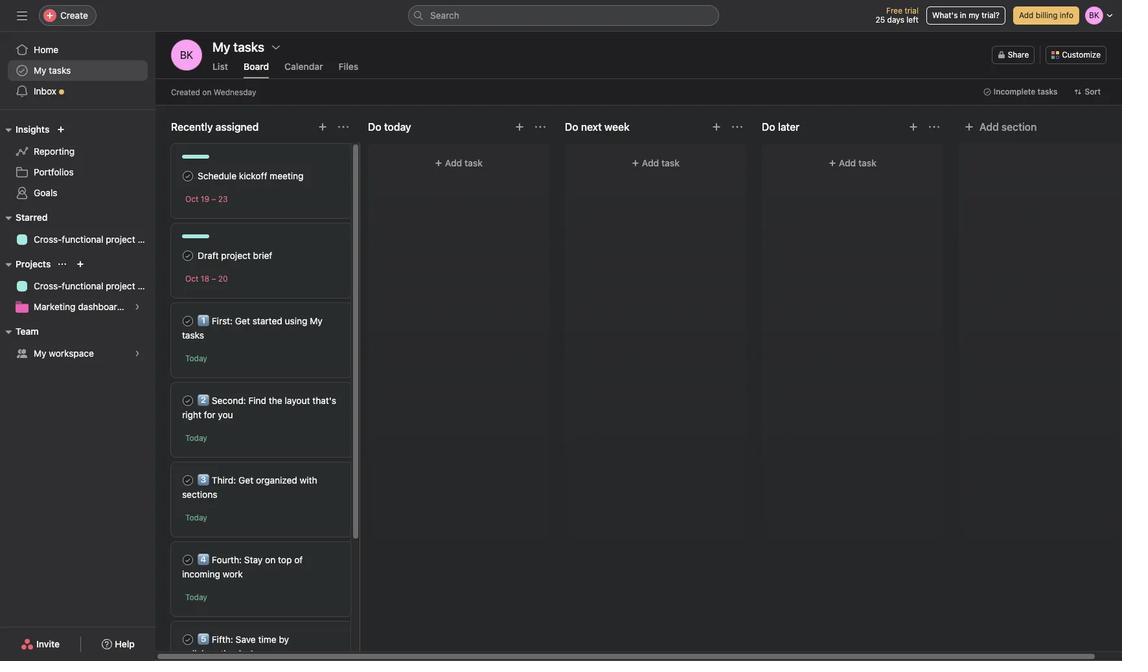 Task type: describe. For each thing, give the bounding box(es) containing it.
stay
[[244, 555, 263, 566]]

5️⃣
[[198, 635, 209, 646]]

new image
[[57, 126, 65, 134]]

cross- for cross-functional project plan link within starred element
[[34, 234, 62, 245]]

portfolios link
[[8, 162, 148, 183]]

dashboards
[[78, 301, 127, 312]]

team button
[[0, 324, 39, 340]]

get for organized
[[239, 475, 254, 486]]

invite
[[36, 639, 60, 650]]

5️⃣ fifth: save time by collaborating in asana
[[182, 635, 289, 660]]

days
[[888, 15, 905, 25]]

incomplete
[[994, 87, 1036, 97]]

goals
[[34, 187, 57, 198]]

on inside 4️⃣ fourth: stay on top of incoming work
[[265, 555, 276, 566]]

my
[[969, 10, 980, 20]]

customize button
[[1046, 46, 1107, 64]]

more section actions image for do next week
[[733, 122, 743, 132]]

bk
[[180, 49, 193, 61]]

using
[[285, 316, 308, 327]]

add for do next week
[[642, 158, 659, 169]]

section
[[1002, 121, 1037, 133]]

the
[[269, 395, 282, 406]]

functional inside starred element
[[62, 234, 103, 245]]

help button
[[94, 633, 143, 657]]

inbox link
[[8, 81, 148, 102]]

add for do later
[[839, 158, 857, 169]]

my workspace
[[34, 348, 94, 359]]

1️⃣ first: get started using my tasks
[[182, 316, 323, 341]]

next week
[[581, 121, 630, 133]]

add task image for do later
[[909, 122, 919, 132]]

1 vertical spatial project
[[221, 250, 251, 261]]

tasks for my tasks
[[49, 65, 71, 76]]

task for do next week
[[662, 158, 680, 169]]

in inside 5️⃣ fifth: save time by collaborating in asana
[[239, 649, 246, 660]]

do next week
[[565, 121, 630, 133]]

my tasks link
[[8, 60, 148, 81]]

brief
[[253, 250, 272, 261]]

see details, marketing dashboards image
[[134, 303, 141, 311]]

home link
[[8, 40, 148, 60]]

draft
[[198, 250, 219, 261]]

sort
[[1085, 87, 1101, 97]]

new project or portfolio image
[[77, 261, 85, 268]]

completed checkbox for 3️⃣ third: get organized with sections
[[180, 473, 196, 489]]

my tasks
[[34, 65, 71, 76]]

do today
[[368, 121, 411, 133]]

marketing dashboards link
[[8, 297, 148, 318]]

completed checkbox for 1️⃣ first: get started using my tasks
[[180, 314, 196, 329]]

cross-functional project plan inside starred element
[[34, 234, 155, 245]]

left
[[907, 15, 919, 25]]

show options, current sort, top image
[[59, 261, 66, 268]]

projects button
[[0, 257, 51, 272]]

completed checkbox for draft project brief
[[180, 248, 196, 264]]

reporting
[[34, 146, 75, 157]]

schedule kickoff meeting
[[198, 170, 304, 182]]

you
[[218, 410, 233, 421]]

23
[[218, 194, 228, 204]]

more section actions image for do today
[[535, 122, 546, 132]]

layout
[[285, 395, 310, 406]]

inbox
[[34, 86, 56, 97]]

add for do today
[[445, 158, 462, 169]]

plan for cross-functional project plan link within starred element
[[138, 234, 155, 245]]

add billing info button
[[1014, 6, 1080, 25]]

draft project brief
[[198, 250, 272, 261]]

tasks for incomplete tasks
[[1038, 87, 1058, 97]]

time
[[258, 635, 277, 646]]

add task button for do today
[[376, 152, 542, 175]]

team
[[16, 326, 39, 337]]

schedule
[[198, 170, 237, 182]]

oct for oct 19 – 23
[[185, 194, 199, 204]]

today button for 4️⃣ fourth: stay on top of incoming work
[[185, 593, 207, 603]]

add section
[[980, 121, 1037, 133]]

fourth:
[[212, 555, 242, 566]]

collaborating
[[182, 649, 237, 660]]

add task for do next week
[[642, 158, 680, 169]]

find
[[249, 395, 267, 406]]

reporting link
[[8, 141, 148, 162]]

completed image for schedule kickoff meeting
[[180, 169, 196, 184]]

starred element
[[0, 206, 156, 253]]

trial?
[[982, 10, 1000, 20]]

oct for oct 18 – 20
[[185, 274, 199, 284]]

organized
[[256, 475, 297, 486]]

goals link
[[8, 183, 148, 204]]

fifth:
[[212, 635, 233, 646]]

list
[[213, 61, 228, 72]]

customize
[[1063, 50, 1101, 60]]

calendar link
[[285, 61, 323, 78]]

completed image for 1️⃣ first: get started using my tasks
[[180, 314, 196, 329]]

trial
[[905, 6, 919, 16]]

today button for 1️⃣ first: get started using my tasks
[[185, 354, 207, 364]]

– for 19
[[212, 194, 216, 204]]

my inside "1️⃣ first: get started using my tasks"
[[310, 316, 323, 327]]

more section actions image for recently assigned
[[338, 122, 349, 132]]

tasks inside "1️⃣ first: get started using my tasks"
[[182, 330, 204, 341]]

search
[[430, 10, 460, 21]]

1️⃣
[[198, 316, 209, 327]]

2️⃣
[[198, 395, 209, 406]]

task for do today
[[465, 158, 483, 169]]

help
[[115, 639, 135, 650]]



Task type: vqa. For each thing, say whether or not it's contained in the screenshot.
notified to the bottom
no



Task type: locate. For each thing, give the bounding box(es) containing it.
completed checkbox left 1️⃣
[[180, 314, 196, 329]]

1 vertical spatial oct
[[185, 274, 199, 284]]

3 more section actions image from the left
[[733, 122, 743, 132]]

starred
[[16, 212, 48, 223]]

do
[[565, 121, 579, 133]]

functional inside "projects" element
[[62, 281, 103, 292]]

2 cross- from the top
[[34, 281, 62, 292]]

0 horizontal spatial on
[[202, 87, 212, 97]]

1 horizontal spatial tasks
[[182, 330, 204, 341]]

projects element
[[0, 253, 156, 320]]

share
[[1008, 50, 1030, 60]]

completed image for 5️⃣ fifth: save time by collaborating in asana
[[180, 633, 196, 648]]

do later
[[762, 121, 800, 133]]

Completed checkbox
[[180, 248, 196, 264], [180, 314, 196, 329], [180, 393, 196, 409], [180, 553, 196, 569]]

2 horizontal spatial task
[[859, 158, 877, 169]]

projects
[[16, 259, 51, 270]]

completed checkbox for 4️⃣ fourth: stay on top of incoming work
[[180, 553, 196, 569]]

2 vertical spatial tasks
[[182, 330, 204, 341]]

1 more section actions image from the left
[[338, 122, 349, 132]]

1 vertical spatial functional
[[62, 281, 103, 292]]

4️⃣
[[198, 555, 209, 566]]

get right "first:"
[[235, 316, 250, 327]]

my for my tasks
[[34, 65, 46, 76]]

cross- inside "projects" element
[[34, 281, 62, 292]]

today button down right
[[185, 434, 207, 443]]

tasks right incomplete
[[1038, 87, 1058, 97]]

1 horizontal spatial on
[[265, 555, 276, 566]]

1 add task button from the left
[[376, 152, 542, 175]]

1 completed image from the top
[[180, 248, 196, 264]]

3 today from the top
[[185, 513, 207, 523]]

2 cross-functional project plan link from the top
[[8, 276, 155, 297]]

1 today button from the top
[[185, 354, 207, 364]]

2 vertical spatial my
[[34, 348, 46, 359]]

2 functional from the top
[[62, 281, 103, 292]]

search list box
[[408, 5, 720, 26]]

0 vertical spatial in
[[961, 10, 967, 20]]

3 today button from the top
[[185, 513, 207, 523]]

create
[[60, 10, 88, 21]]

4 more section actions image from the left
[[930, 122, 940, 132]]

– right 19 on the top left of page
[[212, 194, 216, 204]]

oct 18 – 20
[[185, 274, 228, 284]]

2 cross-functional project plan from the top
[[34, 281, 155, 292]]

my down team at the left
[[34, 348, 46, 359]]

files
[[339, 61, 359, 72]]

today button for 3️⃣ third: get organized with sections
[[185, 513, 207, 523]]

on right created
[[202, 87, 212, 97]]

completed image for 4️⃣ fourth: stay on top of incoming work
[[180, 553, 196, 569]]

1 vertical spatial on
[[265, 555, 276, 566]]

2 plan from the top
[[138, 281, 155, 292]]

my right using
[[310, 316, 323, 327]]

completed image left 4️⃣
[[180, 553, 196, 569]]

2 vertical spatial completed checkbox
[[180, 633, 196, 648]]

2 vertical spatial project
[[106, 281, 135, 292]]

tasks inside global element
[[49, 65, 71, 76]]

1 plan from the top
[[138, 234, 155, 245]]

cross- up marketing
[[34, 281, 62, 292]]

completed image left schedule
[[180, 169, 196, 184]]

today down sections
[[185, 513, 207, 523]]

tasks down home
[[49, 65, 71, 76]]

2 completed checkbox from the top
[[180, 473, 196, 489]]

2 horizontal spatial add task button
[[770, 152, 936, 175]]

1 vertical spatial get
[[239, 475, 254, 486]]

today button down incoming
[[185, 593, 207, 603]]

completed image for 3️⃣ third: get organized with sections
[[180, 473, 196, 489]]

today for 1️⃣ first: get started using my tasks
[[185, 354, 207, 364]]

3 completed checkbox from the top
[[180, 633, 196, 648]]

recently assigned
[[171, 121, 259, 133]]

0 horizontal spatial tasks
[[49, 65, 71, 76]]

cross-functional project plan link
[[8, 229, 155, 250], [8, 276, 155, 297]]

add task image
[[318, 122, 328, 132], [712, 122, 722, 132]]

what's in my trial? button
[[927, 6, 1006, 25]]

free
[[887, 6, 903, 16]]

invite button
[[12, 633, 68, 657]]

second:
[[212, 395, 246, 406]]

in left my
[[961, 10, 967, 20]]

task for do later
[[859, 158, 877, 169]]

3 completed image from the top
[[180, 473, 196, 489]]

on
[[202, 87, 212, 97], [265, 555, 276, 566]]

today down right
[[185, 434, 207, 443]]

1 vertical spatial tasks
[[1038, 87, 1058, 97]]

teams element
[[0, 320, 156, 367]]

add task button for do later
[[770, 152, 936, 175]]

oct left the 18
[[185, 274, 199, 284]]

today for 3️⃣ third: get organized with sections
[[185, 513, 207, 523]]

0 vertical spatial –
[[212, 194, 216, 204]]

cross-functional project plan
[[34, 234, 155, 245], [34, 281, 155, 292]]

my up inbox
[[34, 65, 46, 76]]

Completed checkbox
[[180, 169, 196, 184], [180, 473, 196, 489], [180, 633, 196, 648]]

cross-functional project plan link inside starred element
[[8, 229, 155, 250]]

1 oct from the top
[[185, 194, 199, 204]]

create button
[[39, 5, 97, 26]]

1 horizontal spatial add task
[[642, 158, 680, 169]]

2 add task image from the left
[[712, 122, 722, 132]]

0 vertical spatial cross-
[[34, 234, 62, 245]]

project up see details, marketing dashboards image
[[106, 281, 135, 292]]

more section actions image for do later
[[930, 122, 940, 132]]

1 completed image from the top
[[180, 169, 196, 184]]

2 add task button from the left
[[573, 152, 739, 175]]

incoming
[[182, 569, 220, 580]]

see details, my workspace image
[[134, 350, 141, 358]]

2 – from the top
[[212, 274, 216, 284]]

0 horizontal spatial task
[[465, 158, 483, 169]]

add task for do later
[[839, 158, 877, 169]]

1 add task from the left
[[445, 158, 483, 169]]

– right the 18
[[212, 274, 216, 284]]

1 cross- from the top
[[34, 234, 62, 245]]

third:
[[212, 475, 236, 486]]

insights
[[16, 124, 50, 135]]

today button down sections
[[185, 513, 207, 523]]

completed checkbox for schedule kickoff meeting
[[180, 169, 196, 184]]

get for started
[[235, 316, 250, 327]]

0 horizontal spatial add task image
[[318, 122, 328, 132]]

2 completed image from the top
[[180, 314, 196, 329]]

get right 'third:'
[[239, 475, 254, 486]]

tasks down 1️⃣
[[182, 330, 204, 341]]

get inside "1️⃣ first: get started using my tasks"
[[235, 316, 250, 327]]

tasks inside dropdown button
[[1038, 87, 1058, 97]]

in
[[961, 10, 967, 20], [239, 649, 246, 660]]

project up '20'
[[221, 250, 251, 261]]

0 horizontal spatial add task image
[[515, 122, 525, 132]]

completed checkbox for 2️⃣ second: find the layout that's right for you
[[180, 393, 196, 409]]

0 vertical spatial oct
[[185, 194, 199, 204]]

today button down 1️⃣
[[185, 354, 207, 364]]

0 horizontal spatial add task
[[445, 158, 483, 169]]

incomplete tasks
[[994, 87, 1058, 97]]

my tasks
[[213, 40, 265, 54]]

project down goals link
[[106, 234, 135, 245]]

info
[[1060, 10, 1074, 20]]

completed image left "3️⃣" at left
[[180, 473, 196, 489]]

3️⃣
[[198, 475, 209, 486]]

marketing
[[34, 301, 75, 312]]

1 horizontal spatial add task image
[[909, 122, 919, 132]]

0 vertical spatial tasks
[[49, 65, 71, 76]]

1 cross-functional project plan from the top
[[34, 234, 155, 245]]

completed checkbox left "3️⃣" at left
[[180, 473, 196, 489]]

2 add task image from the left
[[909, 122, 919, 132]]

3 add task from the left
[[839, 158, 877, 169]]

starred button
[[0, 210, 48, 226]]

completed checkbox left 5️⃣
[[180, 633, 196, 648]]

work
[[223, 569, 243, 580]]

0 vertical spatial plan
[[138, 234, 155, 245]]

global element
[[0, 32, 156, 110]]

project inside starred element
[[106, 234, 135, 245]]

0 vertical spatial cross-functional project plan
[[34, 234, 155, 245]]

0 vertical spatial cross-functional project plan link
[[8, 229, 155, 250]]

1 vertical spatial –
[[212, 274, 216, 284]]

cross-functional project plan link up marketing dashboards at the left
[[8, 276, 155, 297]]

my workspace link
[[8, 344, 148, 364]]

0 vertical spatial on
[[202, 87, 212, 97]]

completed image
[[180, 248, 196, 264], [180, 393, 196, 409], [180, 633, 196, 648]]

cross- for first cross-functional project plan link from the bottom of the page
[[34, 281, 62, 292]]

completed checkbox left draft
[[180, 248, 196, 264]]

1 vertical spatial cross-functional project plan
[[34, 281, 155, 292]]

free trial 25 days left
[[876, 6, 919, 25]]

add
[[1020, 10, 1034, 20], [980, 121, 999, 133], [445, 158, 462, 169], [642, 158, 659, 169], [839, 158, 857, 169]]

0 vertical spatial completed checkbox
[[180, 169, 196, 184]]

2 oct from the top
[[185, 274, 199, 284]]

cross-functional project plan up dashboards at the top of page
[[34, 281, 155, 292]]

completed checkbox for 5️⃣ fifth: save time by collaborating in asana
[[180, 633, 196, 648]]

0 vertical spatial project
[[106, 234, 135, 245]]

my inside teams element
[[34, 348, 46, 359]]

today button for 2️⃣ second: find the layout that's right for you
[[185, 434, 207, 443]]

– for 18
[[212, 274, 216, 284]]

3 add task button from the left
[[770, 152, 936, 175]]

kickoff
[[239, 170, 267, 182]]

1 completed checkbox from the top
[[180, 169, 196, 184]]

0 vertical spatial get
[[235, 316, 250, 327]]

asana
[[249, 649, 275, 660]]

cross-functional project plan up new project or portfolio icon
[[34, 234, 155, 245]]

completed image up right
[[180, 393, 196, 409]]

get inside 3️⃣ third: get organized with sections
[[239, 475, 254, 486]]

what's in my trial?
[[933, 10, 1000, 20]]

3 completed image from the top
[[180, 633, 196, 648]]

that's
[[313, 395, 336, 406]]

list link
[[213, 61, 228, 78]]

hide sidebar image
[[17, 10, 27, 21]]

1 vertical spatial cross-functional project plan link
[[8, 276, 155, 297]]

completed image left 1️⃣
[[180, 314, 196, 329]]

files link
[[339, 61, 359, 78]]

show options image
[[271, 42, 281, 53]]

2 vertical spatial completed image
[[180, 633, 196, 648]]

1 vertical spatial completed image
[[180, 393, 196, 409]]

2 add task from the left
[[642, 158, 680, 169]]

of
[[294, 555, 303, 566]]

workspace
[[49, 348, 94, 359]]

completed image left 5️⃣
[[180, 633, 196, 648]]

1 today from the top
[[185, 354, 207, 364]]

in down save
[[239, 649, 246, 660]]

completed image for 2️⃣ second: find the layout that's right for you
[[180, 393, 196, 409]]

completed checkbox left schedule
[[180, 169, 196, 184]]

today for 2️⃣ second: find the layout that's right for you
[[185, 434, 207, 443]]

2 more section actions image from the left
[[535, 122, 546, 132]]

2️⃣ second: find the layout that's right for you
[[182, 395, 336, 421]]

3️⃣ third: get organized with sections
[[182, 475, 317, 500]]

1 vertical spatial cross-
[[34, 281, 62, 292]]

0 vertical spatial functional
[[62, 234, 103, 245]]

25
[[876, 15, 886, 25]]

completed image for draft project brief
[[180, 248, 196, 264]]

completed image left draft
[[180, 248, 196, 264]]

4️⃣ fourth: stay on top of incoming work
[[182, 555, 303, 580]]

1 vertical spatial my
[[310, 316, 323, 327]]

insights button
[[0, 122, 50, 137]]

cross-functional project plan link up new project or portfolio icon
[[8, 229, 155, 250]]

1 horizontal spatial in
[[961, 10, 967, 20]]

insights element
[[0, 118, 156, 206]]

add task image for recently assigned
[[318, 122, 328, 132]]

search button
[[408, 5, 720, 26]]

with
[[300, 475, 317, 486]]

created on wednesday
[[171, 87, 256, 97]]

completed checkbox left 4️⃣
[[180, 553, 196, 569]]

first:
[[212, 316, 233, 327]]

completed image
[[180, 169, 196, 184], [180, 314, 196, 329], [180, 473, 196, 489], [180, 553, 196, 569]]

4 today from the top
[[185, 593, 207, 603]]

created
[[171, 87, 200, 97]]

1 horizontal spatial add task button
[[573, 152, 739, 175]]

2 today button from the top
[[185, 434, 207, 443]]

project
[[106, 234, 135, 245], [221, 250, 251, 261], [106, 281, 135, 292]]

my
[[34, 65, 46, 76], [310, 316, 323, 327], [34, 348, 46, 359]]

add task image for do next week
[[712, 122, 722, 132]]

billing
[[1036, 10, 1058, 20]]

top
[[278, 555, 292, 566]]

on left top
[[265, 555, 276, 566]]

1 – from the top
[[212, 194, 216, 204]]

my for my workspace
[[34, 348, 46, 359]]

functional up marketing dashboards at the left
[[62, 281, 103, 292]]

calendar
[[285, 61, 323, 72]]

4 completed image from the top
[[180, 553, 196, 569]]

1 vertical spatial in
[[239, 649, 246, 660]]

3 task from the left
[[859, 158, 877, 169]]

wednesday
[[214, 87, 256, 97]]

by
[[279, 635, 289, 646]]

plan inside "projects" element
[[138, 281, 155, 292]]

1 task from the left
[[465, 158, 483, 169]]

2 completed checkbox from the top
[[180, 314, 196, 329]]

plan for first cross-functional project plan link from the bottom of the page
[[138, 281, 155, 292]]

what's
[[933, 10, 958, 20]]

oct left 19 on the top left of page
[[185, 194, 199, 204]]

2 horizontal spatial add task
[[839, 158, 877, 169]]

add section button
[[959, 115, 1043, 139]]

today down 1️⃣
[[185, 354, 207, 364]]

1 functional from the top
[[62, 234, 103, 245]]

in inside what's in my trial? button
[[961, 10, 967, 20]]

add task image for do today
[[515, 122, 525, 132]]

add billing info
[[1020, 10, 1074, 20]]

home
[[34, 44, 59, 55]]

add task for do today
[[445, 158, 483, 169]]

0 vertical spatial my
[[34, 65, 46, 76]]

plan
[[138, 234, 155, 245], [138, 281, 155, 292]]

2 task from the left
[[662, 158, 680, 169]]

cross- down starred
[[34, 234, 62, 245]]

today for 4️⃣ fourth: stay on top of incoming work
[[185, 593, 207, 603]]

2 completed image from the top
[[180, 393, 196, 409]]

for
[[204, 410, 216, 421]]

1 completed checkbox from the top
[[180, 248, 196, 264]]

2 today from the top
[[185, 434, 207, 443]]

3 completed checkbox from the top
[[180, 393, 196, 409]]

my inside global element
[[34, 65, 46, 76]]

right
[[182, 410, 202, 421]]

oct 19 – 23
[[185, 194, 228, 204]]

incomplete tasks button
[[978, 83, 1064, 101]]

0 horizontal spatial add task button
[[376, 152, 542, 175]]

0 vertical spatial completed image
[[180, 248, 196, 264]]

2 horizontal spatial tasks
[[1038, 87, 1058, 97]]

completed checkbox up right
[[180, 393, 196, 409]]

4 completed checkbox from the top
[[180, 553, 196, 569]]

1 add task image from the left
[[318, 122, 328, 132]]

1 vertical spatial completed checkbox
[[180, 473, 196, 489]]

add task image left "do later"
[[712, 122, 722, 132]]

functional up new project or portfolio icon
[[62, 234, 103, 245]]

marketing dashboards
[[34, 301, 127, 312]]

today down incoming
[[185, 593, 207, 603]]

1 horizontal spatial task
[[662, 158, 680, 169]]

sections
[[182, 489, 217, 500]]

board
[[244, 61, 269, 72]]

save
[[236, 635, 256, 646]]

portfolios
[[34, 167, 74, 178]]

more section actions image
[[338, 122, 349, 132], [535, 122, 546, 132], [733, 122, 743, 132], [930, 122, 940, 132]]

1 cross-functional project plan link from the top
[[8, 229, 155, 250]]

1 vertical spatial plan
[[138, 281, 155, 292]]

19
[[201, 194, 209, 204]]

plan inside starred element
[[138, 234, 155, 245]]

add task button for do next week
[[573, 152, 739, 175]]

4 today button from the top
[[185, 593, 207, 603]]

meeting
[[270, 170, 304, 182]]

1 horizontal spatial add task image
[[712, 122, 722, 132]]

cross-functional project plan inside "projects" element
[[34, 281, 155, 292]]

cross- inside starred element
[[34, 234, 62, 245]]

board link
[[244, 61, 269, 78]]

add task image
[[515, 122, 525, 132], [909, 122, 919, 132]]

task
[[465, 158, 483, 169], [662, 158, 680, 169], [859, 158, 877, 169]]

0 horizontal spatial in
[[239, 649, 246, 660]]

1 add task image from the left
[[515, 122, 525, 132]]

add task image down calendar link
[[318, 122, 328, 132]]



